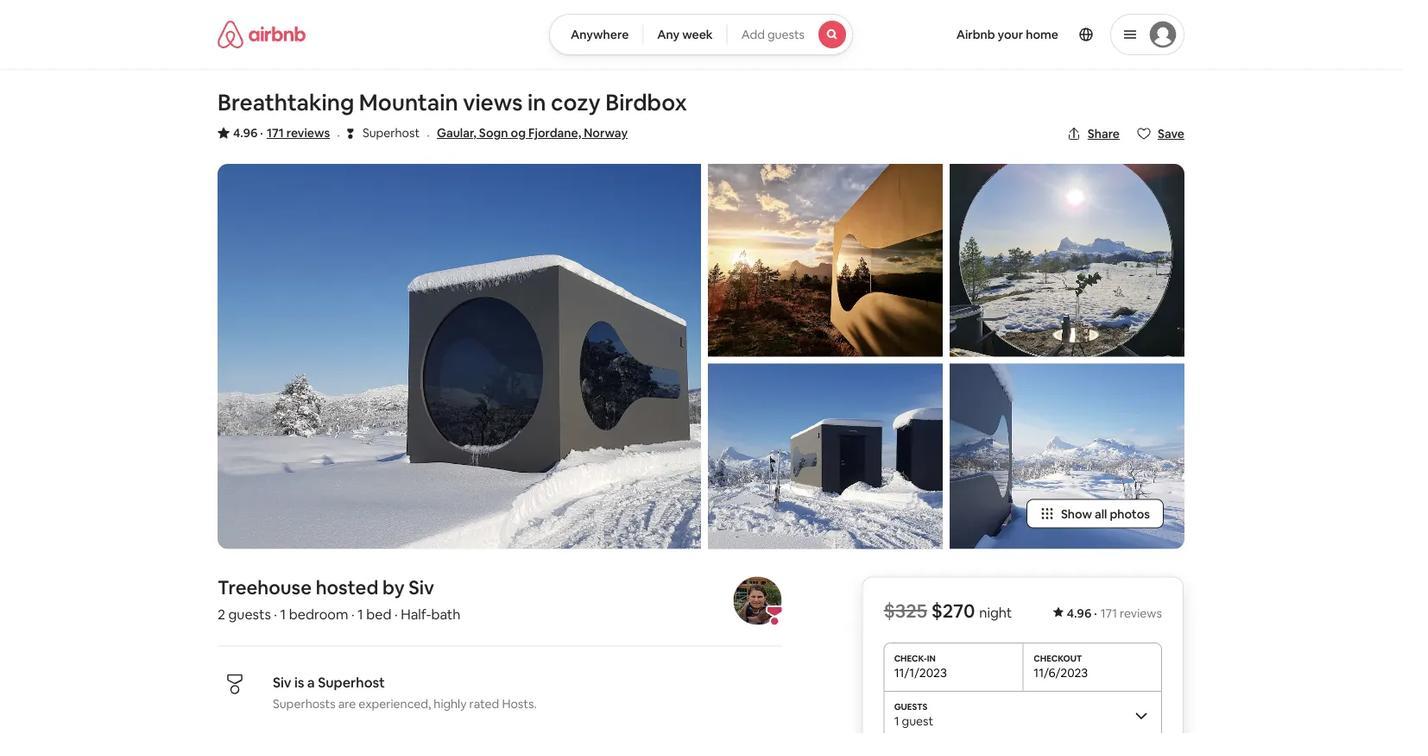 Task type: locate. For each thing, give the bounding box(es) containing it.
show
[[1061, 506, 1092, 522]]

hosts.
[[502, 696, 537, 712]]

gaular, sogn og fjordane, norway button
[[437, 123, 628, 143]]

half-
[[401, 606, 431, 624]]

airbnb your home link
[[946, 16, 1069, 53]]

171
[[267, 125, 284, 141], [1101, 606, 1117, 621]]

· gaular, sogn og fjordane, norway
[[427, 125, 628, 143]]

1 horizontal spatial 1
[[358, 606, 363, 624]]

guests right 2
[[228, 606, 271, 624]]

11/1/2023
[[894, 666, 947, 681]]

1 vertical spatial guests
[[228, 606, 271, 624]]

breathtaking
[[218, 88, 354, 117]]

0 vertical spatial guests
[[767, 27, 805, 42]]

airbnb
[[956, 27, 995, 42]]

save button
[[1130, 119, 1191, 148]]

add guests
[[741, 27, 805, 42]]

1 horizontal spatial 4.96 · 171 reviews
[[1067, 606, 1162, 621]]

photos
[[1110, 506, 1150, 522]]

1 guest
[[894, 714, 933, 730]]

anywhere button
[[549, 14, 643, 55]]

save
[[1158, 126, 1185, 142]]

superhost
[[363, 125, 420, 141], [318, 674, 385, 692]]

1 down treehouse
[[280, 606, 286, 624]]

1 horizontal spatial winterwonderland! image
[[950, 364, 1185, 550]]

home
[[1026, 27, 1058, 42]]

1 vertical spatial 4.96
[[1067, 606, 1091, 621]]

4.96 up 11/6/2023 on the right
[[1067, 606, 1091, 621]]

2 horizontal spatial 1
[[894, 714, 899, 730]]

is
[[294, 674, 304, 692]]

4.96
[[233, 125, 258, 141], [1067, 606, 1091, 621]]

2
[[218, 606, 225, 624]]

1
[[280, 606, 286, 624], [358, 606, 363, 624], [894, 714, 899, 730]]

profile element
[[874, 0, 1185, 69]]

󰀃
[[347, 125, 354, 141]]

rated
[[469, 696, 499, 712]]

0 horizontal spatial guests
[[228, 606, 271, 624]]

0 horizontal spatial 4.96 · 171 reviews
[[233, 125, 330, 141]]

1 vertical spatial reviews
[[1120, 606, 1162, 621]]

views
[[463, 88, 523, 117]]

·
[[260, 125, 263, 141], [337, 126, 340, 143], [427, 126, 430, 143], [1094, 606, 1097, 621], [274, 606, 277, 624], [351, 606, 355, 624], [395, 606, 398, 624]]

superhost up are
[[318, 674, 385, 692]]

0 vertical spatial 4.96
[[233, 125, 258, 141]]

any week button
[[643, 14, 728, 55]]

1 horizontal spatial guests
[[767, 27, 805, 42]]

1 vertical spatial superhost
[[318, 674, 385, 692]]

4.96 · 171 reviews up 11/6/2023 on the right
[[1067, 606, 1162, 621]]

guests
[[767, 27, 805, 42], [228, 606, 271, 624]]

4.96 · 171 reviews
[[233, 125, 330, 141], [1067, 606, 1162, 621]]

1 vertical spatial 4.96 · 171 reviews
[[1067, 606, 1162, 621]]

1 horizontal spatial 4.96
[[1067, 606, 1091, 621]]

birdbox
[[605, 88, 687, 117]]

siv is a superhost superhosts are experienced, highly rated hosts.
[[273, 674, 537, 712]]

a
[[307, 674, 315, 692]]

1 left bed
[[358, 606, 363, 624]]

all
[[1095, 506, 1107, 522]]

171 reviews button
[[267, 124, 330, 142]]

winterwonderland! image
[[218, 164, 701, 550], [950, 364, 1185, 550]]

night
[[979, 604, 1012, 622]]

1 left guest
[[894, 714, 899, 730]]

4.96 down breathtaking
[[233, 125, 258, 141]]

og
[[511, 125, 526, 141]]

$325 $270 night
[[884, 599, 1012, 623]]

any week
[[657, 27, 713, 42]]

fantastisk utsikt til storehesten og lillehesten! image
[[950, 164, 1185, 357]]

guests inside the treehouse hosted by siv 2 guests · 1 bedroom · 1 bed · half-bath
[[228, 606, 271, 624]]

1 vertical spatial 171
[[1101, 606, 1117, 621]]

gaular,
[[437, 125, 476, 141]]

0 horizontal spatial 171
[[267, 125, 284, 141]]

in
[[528, 88, 546, 117]]

None search field
[[549, 14, 853, 55]]

0 horizontal spatial 4.96
[[233, 125, 258, 141]]

show all photos button
[[1026, 500, 1164, 529]]

show all photos
[[1061, 506, 1150, 522]]

week
[[682, 27, 713, 42]]

0 vertical spatial reviews
[[286, 125, 330, 141]]

siv is a superhost. learn more about siv. image
[[733, 577, 782, 626], [733, 577, 782, 626]]

airbnb your home
[[956, 27, 1058, 42]]

guests right add
[[767, 27, 805, 42]]

reviews
[[286, 125, 330, 141], [1120, 606, 1162, 621]]

4.96 · 171 reviews down breathtaking
[[233, 125, 330, 141]]

breathtaking mountain views in cozy birdbox
[[218, 88, 687, 117]]

0 horizontal spatial reviews
[[286, 125, 330, 141]]

superhost down mountain
[[363, 125, 420, 141]]



Task type: describe. For each thing, give the bounding box(es) containing it.
add guests button
[[727, 14, 853, 55]]

· inside · gaular, sogn og fjordane, norway
[[427, 126, 430, 143]]

11/6/2023
[[1034, 666, 1088, 681]]

mountain
[[359, 88, 458, 117]]

0 horizontal spatial winterwonderland! image
[[218, 164, 701, 550]]

fjordane,
[[528, 125, 581, 141]]

cozy
[[551, 88, 601, 117]]

flotte skiløyper rett utanfor hyttedøra på vinteren! image
[[708, 364, 943, 550]]

anywhere
[[571, 27, 629, 42]]

treehouse hosted by siv 2 guests · 1 bedroom · 1 bed · half-bath
[[218, 576, 461, 624]]

none search field containing anywhere
[[549, 14, 853, 55]]

bed
[[366, 606, 392, 624]]

1 guest button
[[884, 692, 1162, 735]]

0 horizontal spatial 1
[[280, 606, 286, 624]]

$270
[[931, 599, 975, 623]]

add
[[741, 27, 765, 42]]

sogn
[[479, 125, 508, 141]]

1 horizontal spatial 171
[[1101, 606, 1117, 621]]

guest
[[902, 714, 933, 730]]

1 horizontal spatial reviews
[[1120, 606, 1162, 621]]

0 vertical spatial superhost
[[363, 125, 420, 141]]

your
[[998, 27, 1023, 42]]

highly
[[434, 696, 467, 712]]

siv
[[273, 674, 291, 692]]

share
[[1088, 126, 1120, 142]]

1 inside the 1 guest dropdown button
[[894, 714, 899, 730]]

0 vertical spatial 4.96 · 171 reviews
[[233, 125, 330, 141]]

superhosts
[[273, 696, 336, 712]]

experienced,
[[359, 696, 431, 712]]

are
[[338, 696, 356, 712]]

bedroom
[[289, 606, 348, 624]]

bath
[[431, 606, 461, 624]]

treehouse
[[218, 576, 312, 601]]

superhost inside siv is a superhost superhosts are experienced, highly rated hosts.
[[318, 674, 385, 692]]

any
[[657, 27, 680, 42]]

by siv
[[383, 576, 434, 601]]

hosted
[[316, 576, 378, 601]]

haust med fantastiske haustfargar! image
[[708, 164, 943, 357]]

0 vertical spatial 171
[[267, 125, 284, 141]]

norway
[[584, 125, 628, 141]]

$325
[[884, 599, 927, 623]]

guests inside add guests "button"
[[767, 27, 805, 42]]

share button
[[1060, 119, 1127, 148]]



Task type: vqa. For each thing, say whether or not it's contained in the screenshot.
will
no



